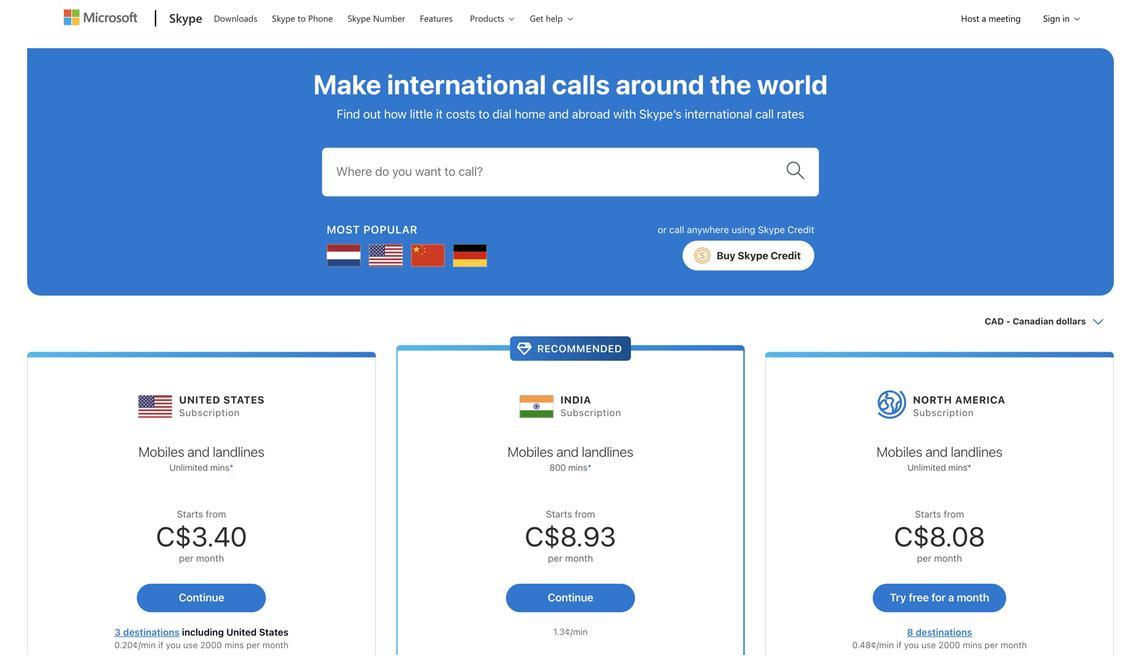 Task type: locate. For each thing, give the bounding box(es) containing it.
make
[[313, 68, 381, 100]]

skype number link
[[341, 1, 411, 33]]

try free for a month link
[[873, 584, 1006, 613]]

world
[[757, 68, 828, 100]]

1 horizontal spatial call
[[755, 107, 774, 121]]

continue link
[[137, 584, 266, 613], [506, 584, 635, 613]]

0 horizontal spatial if
[[158, 640, 163, 650]]

3 from from the left
[[944, 509, 964, 520]]

starts inside starts from c$3.40 per month
[[177, 509, 203, 520]]

continue link up 'including'
[[137, 584, 266, 613]]

use down 'including'
[[183, 640, 198, 650]]

0 horizontal spatial united states image
[[138, 383, 172, 424]]

3
[[115, 627, 121, 638]]

2 horizontal spatial * link
[[968, 463, 972, 473]]

and up 800
[[557, 444, 579, 460]]

2 horizontal spatial mobiles
[[877, 444, 923, 460]]

from inside starts from c$3.40 per month
[[206, 509, 226, 520]]

0 vertical spatial a
[[982, 12, 986, 24]]

1 horizontal spatial starts
[[546, 509, 572, 520]]

0 horizontal spatial landlines
[[213, 444, 264, 460]]

0 vertical spatial united
[[179, 394, 220, 406]]

1 horizontal spatial continue
[[548, 591, 593, 604]]

china image
[[411, 239, 445, 273]]

or
[[658, 224, 667, 235]]

skype for skype number
[[348, 12, 371, 24]]

2 from from the left
[[575, 509, 595, 520]]

continue up 1.3¢/min
[[548, 591, 593, 604]]

per inside starts from c$8.93 per month
[[548, 553, 563, 564]]

1 horizontal spatial you
[[904, 640, 919, 650]]

you down 8
[[904, 640, 919, 650]]

* inside mobiles and landlines 800 mins *
[[588, 463, 592, 473]]

1 horizontal spatial from
[[575, 509, 595, 520]]

1 horizontal spatial mobiles and landlines unlimited mins *
[[877, 444, 1003, 473]]

landlines inside mobiles and landlines 800 mins *
[[582, 444, 634, 460]]

mins for c$3.40
[[210, 463, 229, 473]]

landlines
[[213, 444, 264, 460], [582, 444, 634, 460], [951, 444, 1003, 460]]

india image
[[520, 383, 554, 424]]

0 horizontal spatial to
[[298, 12, 306, 24]]

from up c$8.08
[[944, 509, 964, 520]]

recommended
[[537, 343, 622, 355]]

per inside 8 destinations 0.48¢/min if you use 2000 mins per month
[[985, 640, 998, 650]]

downloads link
[[208, 1, 263, 33]]

3 * link from the left
[[968, 463, 972, 473]]

international up costs
[[387, 68, 546, 100]]

get help
[[530, 12, 563, 24]]

starts inside "starts from c$8.08 per month"
[[915, 509, 941, 520]]

landlines down north america subscription
[[951, 444, 1003, 460]]

use down 8 destinations button
[[921, 640, 936, 650]]

features link
[[414, 1, 459, 33]]

1 mobiles and landlines unlimited mins * from the left
[[139, 444, 264, 473]]

if down 3 destinations button
[[158, 640, 163, 650]]

0 vertical spatial united states image
[[369, 239, 403, 273]]

1 horizontal spatial united
[[226, 627, 257, 638]]

0.20¢/min
[[114, 640, 156, 650]]

credit
[[788, 224, 814, 235], [771, 250, 801, 262]]

meeting
[[989, 12, 1021, 24]]

0 horizontal spatial 2000
[[200, 640, 222, 650]]

2 horizontal spatial landlines
[[951, 444, 1003, 460]]

you
[[166, 640, 181, 650], [904, 640, 919, 650]]

buy
[[717, 250, 735, 262]]

per inside 3 destinations including united states 0.20¢/min if you use 2000 mins per month
[[246, 640, 260, 650]]

landlines for c$8.08
[[951, 444, 1003, 460]]

0 horizontal spatial unlimited
[[169, 463, 208, 473]]

0 horizontal spatial continue link
[[137, 584, 266, 613]]

little
[[410, 107, 433, 121]]

2 use from the left
[[921, 640, 936, 650]]

host a meeting
[[961, 12, 1021, 24]]

1 * from the left
[[229, 463, 234, 473]]

2 unlimited from the left
[[908, 463, 946, 473]]

united states subscription
[[179, 394, 265, 418]]

products
[[470, 12, 504, 24]]

* down north america subscription
[[968, 463, 972, 473]]

3 destinations button
[[115, 627, 180, 638]]

* link
[[229, 463, 234, 473], [588, 463, 592, 473], [968, 463, 972, 473]]

per
[[179, 553, 194, 564], [548, 553, 563, 564], [917, 553, 932, 564], [246, 640, 260, 650], [985, 640, 998, 650]]

mobiles for c$8.93
[[508, 444, 553, 460]]

c$3.40
[[156, 521, 247, 553]]

mobiles and landlines unlimited mins * down united states subscription
[[139, 444, 264, 473]]

skype left number
[[348, 12, 371, 24]]

2000 down 8 destinations button
[[939, 640, 960, 650]]

1 horizontal spatial 2000
[[939, 640, 960, 650]]

2 horizontal spatial subscription
[[913, 407, 974, 418]]

8 destinations 0.48¢/min if you use 2000 mins per month
[[852, 627, 1027, 650]]

and right home
[[549, 107, 569, 121]]

1 from from the left
[[206, 509, 226, 520]]

host
[[961, 12, 979, 24]]

2 * from the left
[[588, 463, 592, 473]]

0 vertical spatial international
[[387, 68, 546, 100]]

2000 inside 3 destinations including united states 0.20¢/min if you use 2000 mins per month
[[200, 640, 222, 650]]

2 continue link from the left
[[506, 584, 635, 613]]

most
[[327, 223, 360, 236]]

from inside "starts from c$8.08 per month"
[[944, 509, 964, 520]]

skype for skype
[[169, 10, 202, 26]]

1 if from the left
[[158, 640, 163, 650]]

starts up c$3.40
[[177, 509, 203, 520]]

* down united states subscription
[[229, 463, 234, 473]]

skype
[[169, 10, 202, 26], [272, 12, 295, 24], [348, 12, 371, 24], [758, 224, 785, 235], [738, 250, 768, 262]]

mobiles
[[139, 444, 184, 460], [508, 444, 553, 460], [877, 444, 923, 460]]

call right or
[[669, 224, 684, 235]]

continue link for c$3.40
[[137, 584, 266, 613]]

and inside mobiles and landlines 800 mins *
[[557, 444, 579, 460]]

try
[[890, 591, 906, 604]]

subscription
[[179, 407, 240, 418], [560, 407, 621, 418], [913, 407, 974, 418]]

1 continue link from the left
[[137, 584, 266, 613]]

* link for c$8.93
[[588, 463, 592, 473]]

2 mobiles from the left
[[508, 444, 553, 460]]

skype number
[[348, 12, 405, 24]]

and for c$8.93
[[557, 444, 579, 460]]

sign
[[1043, 12, 1060, 24]]

germany image
[[453, 239, 487, 273]]

1 horizontal spatial subscription
[[560, 407, 621, 418]]

2000 down 'including'
[[200, 640, 222, 650]]

2 landlines from the left
[[582, 444, 634, 460]]

3 * from the left
[[968, 463, 972, 473]]

0 vertical spatial credit
[[788, 224, 814, 235]]

2 horizontal spatial from
[[944, 509, 964, 520]]

0 horizontal spatial mobiles and landlines unlimited mins *
[[139, 444, 264, 473]]

a right the host at the top right of the page
[[982, 12, 986, 24]]

united states image left united states subscription
[[138, 383, 172, 424]]

1 you from the left
[[166, 640, 181, 650]]

3 mobiles from the left
[[877, 444, 923, 460]]

1 vertical spatial united
[[226, 627, 257, 638]]

month inside starts from c$3.40 per month
[[196, 553, 224, 564]]

popular
[[363, 223, 418, 236]]

dial
[[493, 107, 512, 121]]

0 horizontal spatial *
[[229, 463, 234, 473]]

subscription for c$8.08
[[913, 407, 974, 418]]

subscription inside united states subscription
[[179, 407, 240, 418]]

1 * link from the left
[[229, 463, 234, 473]]

2 horizontal spatial *
[[968, 463, 972, 473]]

landlines down "india subscription" at the bottom of the page
[[582, 444, 634, 460]]

get
[[530, 12, 543, 24]]

starts from c$8.93 per month
[[525, 509, 616, 564]]

a
[[982, 12, 986, 24], [948, 591, 954, 604]]

800
[[550, 463, 566, 473]]

0 horizontal spatial you
[[166, 640, 181, 650]]

2 mobiles and landlines unlimited mins * from the left
[[877, 444, 1003, 473]]

0 horizontal spatial from
[[206, 509, 226, 520]]

mobiles inside mobiles and landlines 800 mins *
[[508, 444, 553, 460]]

* link down north america subscription
[[968, 463, 972, 473]]

subscription inside north america subscription
[[913, 407, 974, 418]]

continue for c$8.93
[[548, 591, 593, 604]]

landlines down united states subscription
[[213, 444, 264, 460]]

1 horizontal spatial mobiles
[[508, 444, 553, 460]]

phone
[[308, 12, 333, 24]]

microsoft image
[[64, 10, 137, 25]]

get help button
[[521, 1, 584, 36]]

0 vertical spatial states
[[223, 394, 265, 406]]

credit down or call anywhere using skype credit
[[771, 250, 801, 262]]

if right 0.48¢/min
[[897, 640, 902, 650]]

month inside "starts from c$8.08 per month"
[[934, 553, 962, 564]]

3 starts from the left
[[915, 509, 941, 520]]

1 horizontal spatial international
[[685, 107, 752, 121]]

2 starts from the left
[[546, 509, 572, 520]]

around
[[616, 68, 704, 100]]

to left phone
[[298, 12, 306, 24]]

from inside starts from c$8.93 per month
[[575, 509, 595, 520]]

3 subscription from the left
[[913, 407, 974, 418]]

1 use from the left
[[183, 640, 198, 650]]

1 horizontal spatial a
[[982, 12, 986, 24]]

month
[[196, 553, 224, 564], [565, 553, 593, 564], [934, 553, 962, 564], [957, 591, 989, 604], [262, 640, 289, 650], [1001, 640, 1027, 650]]

month inside 3 destinations including united states 0.20¢/min if you use 2000 mins per month
[[262, 640, 289, 650]]

a right for
[[948, 591, 954, 604]]

starts up c$8.93
[[546, 509, 572, 520]]

mobiles and landlines unlimited mins * down north america subscription
[[877, 444, 1003, 473]]

india subscription
[[560, 394, 621, 418]]

starts
[[177, 509, 203, 520], [546, 509, 572, 520], [915, 509, 941, 520]]

help
[[546, 12, 563, 24]]

and
[[549, 107, 569, 121], [188, 444, 210, 460], [557, 444, 579, 460], [926, 444, 948, 460]]

1 horizontal spatial use
[[921, 640, 936, 650]]

destinations for c$8.08
[[916, 627, 972, 638]]

2 you from the left
[[904, 640, 919, 650]]

1 vertical spatial to
[[479, 107, 489, 121]]

0 horizontal spatial starts
[[177, 509, 203, 520]]

* right 800
[[588, 463, 592, 473]]

free
[[909, 591, 929, 604]]

3 landlines from the left
[[951, 444, 1003, 460]]

0 horizontal spatial use
[[183, 640, 198, 650]]

2000
[[200, 640, 222, 650], [939, 640, 960, 650]]

with
[[613, 107, 636, 121]]

using
[[732, 224, 755, 235]]

1 horizontal spatial unlimited
[[908, 463, 946, 473]]

from up c$8.93
[[575, 509, 595, 520]]

to left dial
[[479, 107, 489, 121]]

1 mobiles from the left
[[139, 444, 184, 460]]

0 horizontal spatial subscription
[[179, 407, 240, 418]]

unlimited for c$3.40
[[169, 463, 208, 473]]

destinations inside 8 destinations 0.48¢/min if you use 2000 mins per month
[[916, 627, 972, 638]]

2 2000 from the left
[[939, 640, 960, 650]]

america
[[955, 394, 1006, 406]]

2 * link from the left
[[588, 463, 592, 473]]

skype's
[[639, 107, 682, 121]]

if
[[158, 640, 163, 650], [897, 640, 902, 650]]

1 landlines from the left
[[213, 444, 264, 460]]

Where do you want to call? text field
[[336, 155, 785, 190]]

continue
[[179, 591, 224, 604], [548, 591, 593, 604]]

1 horizontal spatial landlines
[[582, 444, 634, 460]]

* for c$8.93
[[588, 463, 592, 473]]

0 vertical spatial call
[[755, 107, 774, 121]]

1 destinations from the left
[[123, 627, 180, 638]]

1 horizontal spatial continue link
[[506, 584, 635, 613]]

united states image
[[369, 239, 403, 273], [138, 383, 172, 424]]

to
[[298, 12, 306, 24], [479, 107, 489, 121]]

if inside 8 destinations 0.48¢/min if you use 2000 mins per month
[[897, 640, 902, 650]]

international
[[387, 68, 546, 100], [685, 107, 752, 121]]

1 horizontal spatial * link
[[588, 463, 592, 473]]

unlimited
[[169, 463, 208, 473], [908, 463, 946, 473]]

states
[[223, 394, 265, 406], [259, 627, 289, 638]]

destinations right 8
[[916, 627, 972, 638]]

2 if from the left
[[897, 640, 902, 650]]

0 horizontal spatial continue
[[179, 591, 224, 604]]

and for c$8.08
[[926, 444, 948, 460]]

downloads
[[214, 12, 257, 24]]

month inside starts from c$8.93 per month
[[565, 553, 593, 564]]

make international calls around the world find out how little it costs to dial home and abroad with skype's international call rates
[[313, 68, 828, 121]]

skype left phone
[[272, 12, 295, 24]]

in
[[1063, 12, 1070, 24]]

continue link up 1.3¢/min
[[506, 584, 635, 613]]

from for c$8.93
[[575, 509, 595, 520]]

*
[[229, 463, 234, 473], [588, 463, 592, 473], [968, 463, 972, 473]]

1 vertical spatial call
[[669, 224, 684, 235]]

2 horizontal spatial starts
[[915, 509, 941, 520]]

mobiles and landlines unlimited mins * for c$3.40
[[139, 444, 264, 473]]

destinations up 0.20¢/min
[[123, 627, 180, 638]]

call left rates
[[755, 107, 774, 121]]

from for c$8.08
[[944, 509, 964, 520]]

mins inside mobiles and landlines 800 mins *
[[568, 463, 588, 473]]

per for c$3.40
[[179, 553, 194, 564]]

per inside starts from c$3.40 per month
[[179, 553, 194, 564]]

1 vertical spatial states
[[259, 627, 289, 638]]

united
[[179, 394, 220, 406], [226, 627, 257, 638]]

* link right 800
[[588, 463, 592, 473]]

destinations inside 3 destinations including united states 0.20¢/min if you use 2000 mins per month
[[123, 627, 180, 638]]

1 horizontal spatial to
[[479, 107, 489, 121]]

0 horizontal spatial united
[[179, 394, 220, 406]]

* link down united states subscription
[[229, 463, 234, 473]]

* link for c$8.08
[[968, 463, 972, 473]]

mins for c$8.93
[[568, 463, 588, 473]]

and down united states subscription
[[188, 444, 210, 460]]

number
[[373, 12, 405, 24]]

for
[[932, 591, 946, 604]]

0 horizontal spatial mobiles
[[139, 444, 184, 460]]

destinations
[[123, 627, 180, 638], [916, 627, 972, 638]]

use
[[183, 640, 198, 650], [921, 640, 936, 650]]

1 starts from the left
[[177, 509, 203, 520]]

2 subscription from the left
[[560, 407, 621, 418]]

to inside make international calls around the world find out how little it costs to dial home and abroad with skype's international call rates
[[479, 107, 489, 121]]

per inside "starts from c$8.08 per month"
[[917, 553, 932, 564]]

mobiles and landlines unlimited mins *
[[139, 444, 264, 473], [877, 444, 1003, 473]]

2000 inside 8 destinations 0.48¢/min if you use 2000 mins per month
[[939, 640, 960, 650]]

from
[[206, 509, 226, 520], [575, 509, 595, 520], [944, 509, 964, 520]]

skype to phone link
[[266, 1, 339, 33]]

2 continue from the left
[[548, 591, 593, 604]]

united states image down the 'popular' in the top of the page
[[369, 239, 403, 273]]

month for c$3.40
[[196, 553, 224, 564]]

0 horizontal spatial destinations
[[123, 627, 180, 638]]

1 horizontal spatial if
[[897, 640, 902, 650]]

you down 3 destinations button
[[166, 640, 181, 650]]

buy skype credit link
[[683, 241, 814, 271], [683, 241, 814, 271]]

call
[[755, 107, 774, 121], [669, 224, 684, 235]]

2 destinations from the left
[[916, 627, 972, 638]]

0 horizontal spatial * link
[[229, 463, 234, 473]]

1 unlimited from the left
[[169, 463, 208, 473]]

and down north america subscription
[[926, 444, 948, 460]]

1 continue from the left
[[179, 591, 224, 604]]

a inside 'link'
[[982, 12, 986, 24]]

1 2000 from the left
[[200, 640, 222, 650]]

from up c$3.40
[[206, 509, 226, 520]]

month for c$8.08
[[934, 553, 962, 564]]

credit up buy skype credit
[[788, 224, 814, 235]]

1 subscription from the left
[[179, 407, 240, 418]]

0 vertical spatial to
[[298, 12, 306, 24]]

united inside 3 destinations including united states 0.20¢/min if you use 2000 mins per month
[[226, 627, 257, 638]]

if inside 3 destinations including united states 0.20¢/min if you use 2000 mins per month
[[158, 640, 163, 650]]

skype left downloads
[[169, 10, 202, 26]]

buy skype credit
[[717, 250, 801, 262]]

continue up 'including'
[[179, 591, 224, 604]]

1 horizontal spatial *
[[588, 463, 592, 473]]

starts up c$8.08
[[915, 509, 941, 520]]

landlines for c$8.93
[[582, 444, 634, 460]]

1 horizontal spatial destinations
[[916, 627, 972, 638]]

1 vertical spatial a
[[948, 591, 954, 604]]

netherlands image
[[327, 239, 361, 273]]

starts inside starts from c$8.93 per month
[[546, 509, 572, 520]]

you inside 3 destinations including united states 0.20¢/min if you use 2000 mins per month
[[166, 640, 181, 650]]

international down the
[[685, 107, 752, 121]]



Task type: describe. For each thing, give the bounding box(es) containing it.
skype to phone
[[272, 12, 333, 24]]

and inside make international calls around the world find out how little it costs to dial home and abroad with skype's international call rates
[[549, 107, 569, 121]]

mins inside 8 destinations 0.48¢/min if you use 2000 mins per month
[[963, 640, 982, 650]]

* for c$8.08
[[968, 463, 972, 473]]

c$8.93
[[525, 521, 616, 553]]

abroad
[[572, 107, 610, 121]]

host a meeting link
[[950, 1, 1032, 35]]

most popular
[[327, 223, 418, 236]]

it
[[436, 107, 443, 121]]

anywhere
[[687, 224, 729, 235]]

skype link
[[162, 1, 206, 37]]

or call anywhere using skype credit
[[658, 224, 814, 235]]

mobiles and landlines 800 mins *
[[508, 444, 634, 473]]

states inside united states subscription
[[223, 394, 265, 406]]

skype right using
[[758, 224, 785, 235]]

mobiles for c$8.08
[[877, 444, 923, 460]]

month inside 8 destinations 0.48¢/min if you use 2000 mins per month
[[1001, 640, 1027, 650]]

month for for
[[957, 591, 989, 604]]

costs
[[446, 107, 475, 121]]

subscription for c$3.40
[[179, 407, 240, 418]]

features
[[420, 12, 453, 24]]

0.48¢/min
[[852, 640, 894, 650]]

mins for c$8.08
[[948, 463, 968, 473]]

use inside 3 destinations including united states 0.20¢/min if you use 2000 mins per month
[[183, 640, 198, 650]]

starts for c$8.08
[[915, 509, 941, 520]]

united inside united states subscription
[[179, 394, 220, 406]]

1 vertical spatial united states image
[[138, 383, 172, 424]]

mobiles and landlines unlimited mins * for c$8.08
[[877, 444, 1003, 473]]

north
[[913, 394, 952, 406]]

states inside 3 destinations including united states 0.20¢/min if you use 2000 mins per month
[[259, 627, 289, 638]]

call inside make international calls around the world find out how little it costs to dial home and abroad with skype's international call rates
[[755, 107, 774, 121]]

* for c$3.40
[[229, 463, 234, 473]]

rates
[[777, 107, 804, 121]]

use inside 8 destinations 0.48¢/min if you use 2000 mins per month
[[921, 640, 936, 650]]

1.3¢/min
[[553, 627, 588, 637]]

skype for skype to phone
[[272, 12, 295, 24]]

how
[[384, 107, 407, 121]]

3 destinations including united states 0.20¢/min if you use 2000 mins per month
[[114, 627, 289, 650]]

0 horizontal spatial international
[[387, 68, 546, 100]]

sign in button
[[1032, 1, 1084, 35]]

* link for c$3.40
[[229, 463, 234, 473]]

1 horizontal spatial united states image
[[369, 239, 403, 273]]

and for c$3.40
[[188, 444, 210, 460]]

starts for c$3.40
[[177, 509, 203, 520]]

continue link for c$8.93
[[506, 584, 635, 613]]

1 vertical spatial international
[[685, 107, 752, 121]]

skype right buy
[[738, 250, 768, 262]]

out
[[363, 107, 381, 121]]

from for c$3.40
[[206, 509, 226, 520]]

search image
[[786, 161, 805, 180]]

mobiles for c$3.40
[[139, 444, 184, 460]]

products button
[[461, 1, 525, 36]]

0 horizontal spatial a
[[948, 591, 954, 604]]

find
[[337, 107, 360, 121]]

per for c$8.08
[[917, 553, 932, 564]]

calls
[[552, 68, 610, 100]]

sign in
[[1043, 12, 1070, 24]]

including
[[182, 627, 224, 638]]

home
[[515, 107, 545, 121]]

per for c$8.93
[[548, 553, 563, 564]]

1 vertical spatial credit
[[771, 250, 801, 262]]

landlines for c$3.40
[[213, 444, 264, 460]]

0 horizontal spatial call
[[669, 224, 684, 235]]

the
[[710, 68, 752, 100]]

c$8.08
[[894, 521, 985, 553]]

try free for a month
[[890, 591, 989, 604]]

starts for c$8.93
[[546, 509, 572, 520]]

continue for c$3.40
[[179, 591, 224, 604]]

starts from c$3.40 per month
[[156, 509, 247, 564]]

month for c$8.93
[[565, 553, 593, 564]]

mins inside 3 destinations including united states 0.20¢/min if you use 2000 mins per month
[[225, 640, 244, 650]]

destinations for c$3.40
[[123, 627, 180, 638]]

8 destinations button
[[907, 627, 972, 638]]

north america subscription
[[913, 394, 1006, 418]]

india
[[560, 394, 591, 406]]

you inside 8 destinations 0.48¢/min if you use 2000 mins per month
[[904, 640, 919, 650]]

starts from c$8.08 per month
[[894, 509, 985, 564]]

unlimited for c$8.08
[[908, 463, 946, 473]]

8
[[907, 627, 913, 638]]



Task type: vqa. For each thing, say whether or not it's contained in the screenshot.
the from in starts from c$8.93 per month
yes



